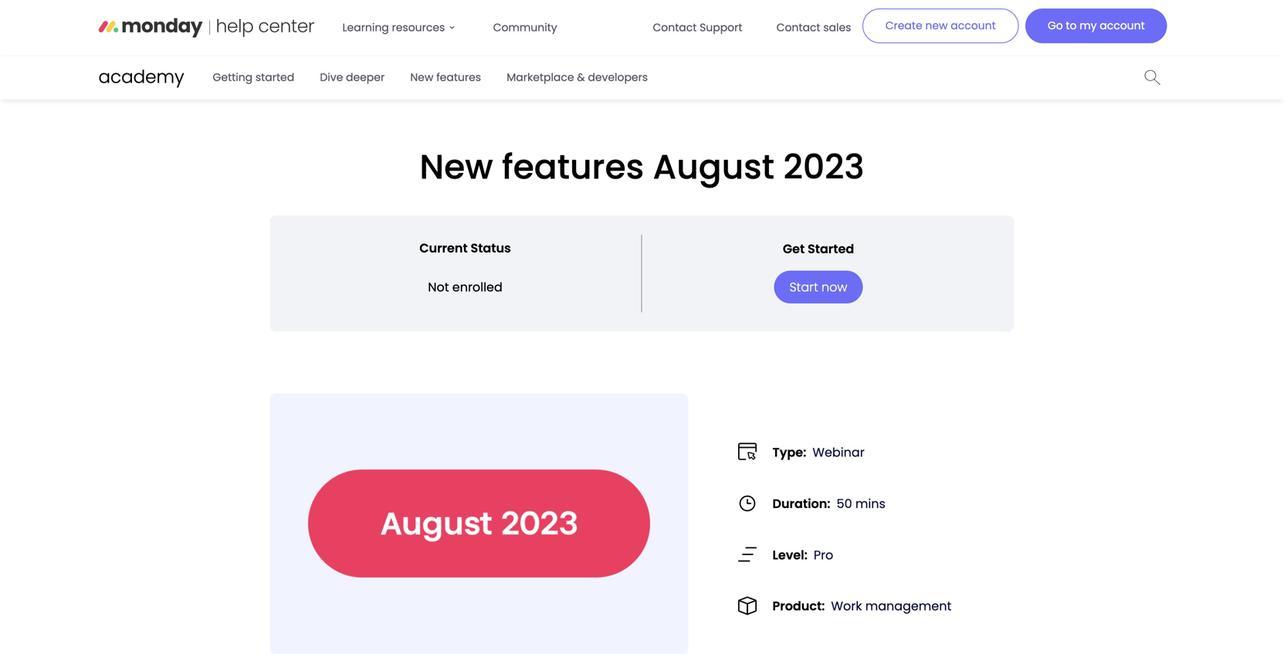 Task type: describe. For each thing, give the bounding box(es) containing it.
developers
[[588, 70, 648, 85]]

getting started link
[[204, 64, 304, 91]]

getting
[[213, 70, 253, 85]]

academy
[[98, 64, 184, 89]]

now
[[822, 278, 848, 296]]

go
[[1048, 18, 1063, 33]]

50
[[837, 495, 852, 512]]

sales
[[823, 20, 851, 35]]

features for new features august 2023
[[502, 143, 644, 191]]

level:
[[773, 546, 808, 564]]

started
[[808, 240, 854, 257]]

started
[[256, 70, 294, 85]]

go to my account link
[[1026, 9, 1167, 43]]

webinar
[[813, 444, 865, 461]]

create new account
[[886, 18, 996, 33]]

august
[[653, 143, 775, 191]]

new features link
[[401, 64, 490, 91]]

contact sales link
[[767, 12, 861, 43]]

enrolled
[[452, 278, 503, 296]]

go to my account
[[1048, 18, 1145, 33]]

2023
[[783, 143, 865, 191]]

2 account from the left
[[1100, 18, 1145, 33]]

current status
[[420, 239, 511, 257]]

new
[[926, 18, 948, 33]]

duration: 50 mins
[[773, 495, 886, 512]]

management
[[866, 597, 952, 615]]

marketplace & developers link
[[498, 64, 657, 91]]

current
[[420, 239, 468, 257]]

to
[[1066, 18, 1077, 33]]

product: work management
[[773, 597, 952, 615]]

deeper
[[346, 70, 385, 85]]

pro
[[814, 546, 834, 564]]

dive deeper link
[[311, 64, 394, 91]]

academy link
[[98, 64, 184, 92]]

start
[[790, 278, 818, 296]]

not
[[428, 278, 449, 296]]

get started
[[783, 240, 854, 257]]

monday.com logo image
[[98, 12, 315, 43]]

create new account link
[[863, 8, 1019, 43]]

marketplace
[[507, 70, 574, 85]]

create
[[886, 18, 923, 33]]

contact for contact support
[[653, 20, 697, 35]]

contact for contact sales
[[777, 20, 821, 35]]



Task type: vqa. For each thing, say whether or not it's contained in the screenshot.
group
no



Task type: locate. For each thing, give the bounding box(es) containing it.
0 horizontal spatial contact
[[653, 20, 697, 35]]

getting started
[[213, 70, 294, 85]]

1 horizontal spatial contact
[[777, 20, 821, 35]]

0 vertical spatial new
[[410, 70, 434, 85]]

type:
[[773, 444, 807, 461]]

mins
[[856, 495, 886, 512]]

contact support link
[[644, 12, 752, 43]]

1 account from the left
[[951, 18, 996, 33]]

contact support
[[653, 20, 743, 35]]

&
[[577, 70, 585, 85]]

my
[[1080, 18, 1097, 33]]

new
[[410, 70, 434, 85], [420, 143, 493, 191]]

dive deeper
[[320, 70, 385, 85]]

2 contact from the left
[[777, 20, 821, 35]]

new features august 2023
[[420, 143, 865, 191]]

status
[[471, 239, 511, 257]]

new features
[[410, 70, 481, 85]]

search logo image
[[1145, 69, 1161, 85]]

contact sales
[[777, 20, 851, 35]]

resources
[[392, 20, 445, 35]]

features for new features
[[436, 70, 481, 85]]

support
[[700, 20, 743, 35]]

new for new features
[[410, 70, 434, 85]]

account right the my
[[1100, 18, 1145, 33]]

new for new features august 2023
[[420, 143, 493, 191]]

1 horizontal spatial account
[[1100, 18, 1145, 33]]

learning
[[343, 20, 389, 35]]

learning resources link
[[333, 12, 468, 43]]

1 contact from the left
[[653, 20, 697, 35]]

start now
[[790, 278, 848, 296]]

1 horizontal spatial features
[[502, 143, 644, 191]]

dive
[[320, 70, 343, 85]]

community link
[[484, 12, 567, 43]]

type: webinar
[[773, 444, 865, 461]]

features
[[436, 70, 481, 85], [502, 143, 644, 191]]

not enrolled
[[428, 278, 503, 296]]

work
[[831, 597, 862, 615]]

product:
[[773, 597, 825, 615]]

marketplace & developers
[[507, 70, 648, 85]]

1 vertical spatial new
[[420, 143, 493, 191]]

0 horizontal spatial account
[[951, 18, 996, 33]]

1 vertical spatial features
[[502, 143, 644, 191]]

level: pro
[[773, 546, 834, 564]]

account
[[951, 18, 996, 33], [1100, 18, 1145, 33]]

contact
[[653, 20, 697, 35], [777, 20, 821, 35]]

community
[[493, 20, 557, 35]]

0 vertical spatial features
[[436, 70, 481, 85]]

get
[[783, 240, 805, 257]]

contact left sales
[[777, 20, 821, 35]]

contact left support
[[653, 20, 697, 35]]

learning resources
[[343, 20, 445, 35]]

duration:
[[773, 495, 831, 512]]

start now link
[[774, 271, 863, 303]]

account right new
[[951, 18, 996, 33]]

0 horizontal spatial features
[[436, 70, 481, 85]]



